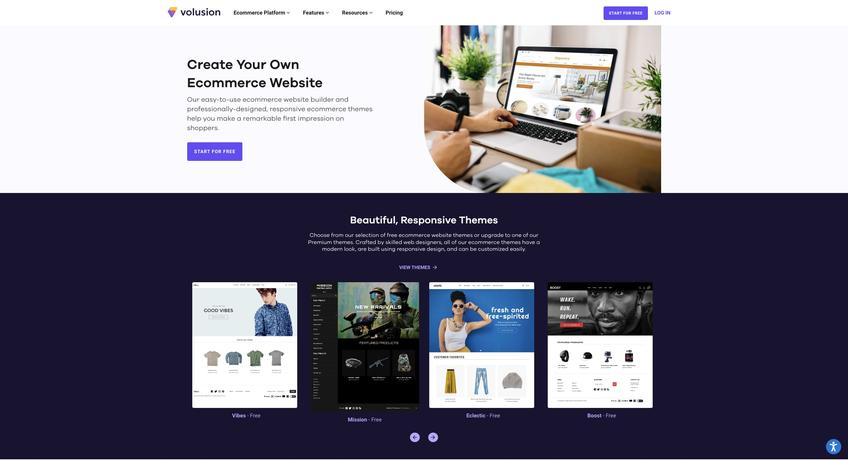Task type: vqa. For each thing, say whether or not it's contained in the screenshot.
the VIEW
yes



Task type: locate. For each thing, give the bounding box(es) containing it.
and
[[336, 96, 349, 103], [447, 247, 457, 252]]

use
[[229, 96, 241, 103]]

free for start for free
[[633, 11, 643, 15]]

log in link
[[655, 3, 671, 23]]

a inside our easy-to-use ecommerce website builder and professionally-designed, responsive ecommerce themes help you make a remarkable first impression on shoppers.
[[237, 115, 241, 122]]

free
[[633, 11, 643, 15], [250, 413, 260, 419], [490, 413, 500, 419], [606, 413, 616, 419], [371, 417, 382, 424]]

- right boost
[[603, 413, 604, 419]]

0 horizontal spatial a
[[237, 115, 241, 122]]

ecommerce
[[243, 96, 282, 103], [307, 106, 346, 113], [399, 233, 430, 238], [468, 240, 500, 245]]

responsive up first
[[270, 106, 305, 113]]

all
[[444, 240, 450, 245]]

themes
[[459, 216, 498, 226]]

- for mission
[[368, 417, 370, 424]]

1 horizontal spatial and
[[447, 247, 457, 252]]

one
[[512, 233, 522, 238]]

1 vertical spatial website
[[432, 233, 452, 238]]

- right eclectic
[[487, 413, 488, 419]]

1 horizontal spatial responsive
[[397, 247, 425, 252]]

resources
[[342, 9, 369, 16]]

create your own ecommerce website
[[187, 58, 323, 90]]

easy-
[[201, 96, 220, 103]]

ecommerce platform
[[234, 9, 287, 16]]

free right mission
[[371, 417, 382, 424]]

- for boost
[[603, 413, 604, 419]]

ecommerce down or
[[468, 240, 500, 245]]

angle down image inside ecommerce platform link
[[287, 10, 290, 15]]

0 horizontal spatial themes
[[348, 106, 373, 113]]

can
[[459, 247, 469, 252]]

- for eclectic
[[487, 413, 488, 419]]

and inside our easy-to-use ecommerce website builder and professionally-designed, responsive ecommerce themes help you make a remarkable first impression on shoppers.
[[336, 96, 349, 103]]

professionally-
[[187, 106, 236, 113]]

0 vertical spatial and
[[336, 96, 349, 103]]

0 horizontal spatial our
[[345, 233, 354, 238]]

remarkable
[[243, 115, 281, 122]]

free right eclectic
[[490, 413, 500, 419]]

selection
[[355, 233, 379, 238]]

responsive inside choose from our selection of free ecommerce website themes or upgrade to one of our premium themes. crafted by skilled web designers, all of our ecommerce themes have a modern look, are built using responsive design, and can be customized easily.
[[397, 247, 425, 252]]

free for eclectic - free
[[490, 413, 500, 419]]

responsive
[[270, 106, 305, 113], [397, 247, 425, 252]]

pricing
[[386, 9, 403, 16]]

1 horizontal spatial a
[[537, 240, 540, 245]]

features link
[[297, 3, 336, 23]]

website up all
[[432, 233, 452, 238]]

angle down image inside the 'resources' link
[[369, 10, 373, 15]]

log in
[[655, 10, 671, 16]]

1 horizontal spatial angle down image
[[369, 10, 373, 15]]

arrow_forward
[[432, 265, 438, 271], [430, 435, 436, 441]]

option
[[424, 283, 543, 424], [543, 283, 661, 424]]

help
[[187, 115, 201, 122]]

1 option from the left
[[424, 283, 543, 424]]

volusion logo image
[[167, 6, 221, 18]]

responsive inside our easy-to-use ecommerce website builder and professionally-designed, responsive ecommerce themes help you make a remarkable first impression on shoppers.
[[270, 106, 305, 113]]

a right have
[[537, 240, 540, 245]]

and up on
[[336, 96, 349, 103]]

your
[[236, 58, 266, 72]]

2 option from the left
[[543, 283, 661, 424]]

-
[[247, 413, 249, 419], [487, 413, 488, 419], [603, 413, 604, 419], [368, 417, 370, 424]]

make
[[217, 115, 235, 122]]

crafted
[[356, 240, 376, 245]]

themes
[[348, 106, 373, 113], [453, 233, 473, 238], [501, 240, 521, 245]]

0 horizontal spatial responsive
[[270, 106, 305, 113]]

of
[[380, 233, 386, 238], [523, 233, 528, 238], [452, 240, 457, 245]]

angle down image
[[287, 10, 290, 15], [369, 10, 373, 15]]

are
[[358, 247, 367, 252]]

1 vertical spatial responsive
[[397, 247, 425, 252]]

mission - free
[[348, 417, 382, 424]]

beautiful,
[[350, 216, 398, 226]]

responsive
[[401, 216, 457, 226]]

design,
[[427, 247, 446, 252]]

free for mission - free
[[371, 417, 382, 424]]

open accessibe: accessibility options, statement and help image
[[830, 442, 838, 452]]

to
[[505, 233, 510, 238]]

our up can
[[458, 240, 467, 245]]

create
[[187, 58, 233, 72]]

our
[[345, 233, 354, 238], [530, 233, 538, 238], [458, 240, 467, 245]]

built
[[368, 247, 380, 252]]

resources link
[[336, 3, 379, 23]]

free right boost
[[606, 413, 616, 419]]

0 vertical spatial responsive
[[270, 106, 305, 113]]

of up the by
[[380, 233, 386, 238]]

angle down image right platform
[[287, 10, 290, 15]]

- right vibes
[[247, 413, 249, 419]]

premium
[[308, 240, 332, 245]]

- for vibes
[[247, 413, 249, 419]]

- right mission
[[368, 417, 370, 424]]

and down all
[[447, 247, 457, 252]]

eclectic - free
[[466, 413, 500, 419]]

0 horizontal spatial angle down image
[[287, 10, 290, 15]]

a right make
[[237, 115, 241, 122]]

of up have
[[523, 233, 528, 238]]

angle down image left pricing
[[369, 10, 373, 15]]

free right vibes
[[250, 413, 260, 419]]

impression
[[298, 115, 334, 122]]

our up have
[[530, 233, 538, 238]]

option containing eclectic
[[424, 283, 543, 424]]

1 vertical spatial a
[[537, 240, 540, 245]]

upgrade
[[481, 233, 504, 238]]

boost - free
[[587, 413, 616, 419]]

1 horizontal spatial website
[[432, 233, 452, 238]]

using
[[381, 247, 396, 252]]

1 horizontal spatial themes
[[453, 233, 473, 238]]

choose from our selection of free ecommerce website themes or upgrade to one of our premium themes. crafted by skilled web designers, all of our ecommerce themes have a modern look, are built using responsive design, and can be customized easily.
[[308, 233, 540, 252]]

a
[[237, 115, 241, 122], [537, 240, 540, 245]]

0 horizontal spatial website
[[284, 96, 309, 103]]

vibes theme image
[[187, 283, 302, 409]]

our up the themes.
[[345, 233, 354, 238]]

2 angle down image from the left
[[369, 10, 373, 15]]

of right all
[[452, 240, 457, 245]]

website up first
[[284, 96, 309, 103]]

ecommerce up web
[[399, 233, 430, 238]]

1 angle down image from the left
[[287, 10, 290, 15]]

website
[[284, 96, 309, 103], [432, 233, 452, 238]]

responsive down web
[[397, 247, 425, 252]]

beautiful, responsive themes
[[350, 216, 498, 226]]

themes.
[[333, 240, 354, 245]]

0 vertical spatial website
[[284, 96, 309, 103]]

log
[[655, 10, 664, 16]]

features
[[303, 9, 326, 16]]

2 horizontal spatial themes
[[501, 240, 521, 245]]

angle down image
[[326, 10, 329, 15]]

you
[[203, 115, 215, 122]]

0 vertical spatial themes
[[348, 106, 373, 113]]

1 vertical spatial arrow_forward
[[430, 435, 436, 441]]

1 vertical spatial and
[[447, 247, 457, 252]]

0 horizontal spatial and
[[336, 96, 349, 103]]

0 vertical spatial a
[[237, 115, 241, 122]]

start
[[194, 149, 210, 155]]

in
[[665, 10, 671, 16]]

free right for
[[633, 11, 643, 15]]



Task type: describe. For each thing, give the bounding box(es) containing it.
view
[[399, 265, 411, 271]]

laptop notes image
[[424, 25, 661, 194]]

for
[[623, 11, 631, 15]]

ecommerce website
[[187, 76, 323, 90]]

1 horizontal spatial of
[[452, 240, 457, 245]]

mission theme image
[[306, 283, 424, 413]]

to-
[[220, 96, 229, 103]]

and inside choose from our selection of free ecommerce website themes or upgrade to one of our premium themes. crafted by skilled web designers, all of our ecommerce themes have a modern look, are built using responsive design, and can be customized easily.
[[447, 247, 457, 252]]

angle down image for resources
[[369, 10, 373, 15]]

ecommerce up designed, on the left top
[[243, 96, 282, 103]]

a inside choose from our selection of free ecommerce website themes or upgrade to one of our premium themes. crafted by skilled web designers, all of our ecommerce themes have a modern look, are built using responsive design, and can be customized easily.
[[537, 240, 540, 245]]

2 horizontal spatial of
[[523, 233, 528, 238]]

0 horizontal spatial of
[[380, 233, 386, 238]]

angle down image for ecommerce platform
[[287, 10, 290, 15]]

choose
[[310, 233, 330, 238]]

start for free
[[609, 11, 643, 15]]

customized
[[478, 247, 509, 252]]

eclectic theme image
[[424, 283, 539, 409]]

ecommerce down builder
[[307, 106, 346, 113]]

look,
[[344, 247, 356, 252]]

option containing boost
[[543, 283, 661, 424]]

1 vertical spatial themes
[[453, 233, 473, 238]]

web
[[404, 240, 414, 245]]

our easy-to-use ecommerce website builder and professionally-designed, responsive ecommerce themes help you make a remarkable first impression on shoppers.
[[187, 96, 373, 132]]

first
[[283, 115, 296, 122]]

start for free link
[[187, 142, 243, 161]]

eclectic
[[466, 413, 486, 419]]

themes
[[412, 265, 430, 271]]

website inside choose from our selection of free ecommerce website themes or upgrade to one of our premium themes. crafted by skilled web designers, all of our ecommerce themes have a modern look, are built using responsive design, and can be customized easily.
[[432, 233, 452, 238]]

shoppers.
[[187, 125, 219, 132]]

themes inside our easy-to-use ecommerce website builder and professionally-designed, responsive ecommerce themes help you make a remarkable first impression on shoppers.
[[348, 106, 373, 113]]

from
[[331, 233, 344, 238]]

free for vibes - free
[[250, 413, 260, 419]]

pricing link
[[379, 3, 409, 23]]

free
[[387, 233, 397, 238]]

be
[[470, 247, 477, 252]]

for
[[212, 149, 222, 155]]

1 horizontal spatial our
[[458, 240, 467, 245]]

ecommerce
[[234, 9, 263, 16]]

start
[[609, 11, 622, 15]]

0 vertical spatial arrow_forward
[[432, 265, 438, 271]]

start for free
[[194, 149, 236, 155]]

website inside our easy-to-use ecommerce website builder and professionally-designed, responsive ecommerce themes help you make a remarkable first impression on shoppers.
[[284, 96, 309, 103]]

vibes - free
[[232, 413, 260, 419]]

designers,
[[416, 240, 443, 245]]

mission
[[348, 417, 367, 424]]

2 horizontal spatial our
[[530, 233, 538, 238]]

designed,
[[236, 106, 268, 113]]

ecommerce platform link
[[227, 3, 297, 23]]

boost
[[587, 413, 602, 419]]

vibes
[[232, 413, 246, 419]]

own
[[270, 58, 299, 72]]

view themes arrow_forward
[[399, 265, 438, 271]]

builder
[[311, 96, 334, 103]]

start for free link
[[604, 6, 648, 20]]

free
[[223, 149, 236, 155]]

or
[[474, 233, 480, 238]]

easily.
[[510, 247, 526, 252]]

free for boost - free
[[606, 413, 616, 419]]

2 vertical spatial themes
[[501, 240, 521, 245]]

our
[[187, 96, 200, 103]]

by
[[378, 240, 384, 245]]

platform
[[264, 9, 285, 16]]

skilled
[[385, 240, 402, 245]]

on
[[336, 115, 344, 122]]

have
[[522, 240, 535, 245]]

boost theme image
[[543, 283, 658, 409]]

modern
[[322, 247, 343, 252]]



